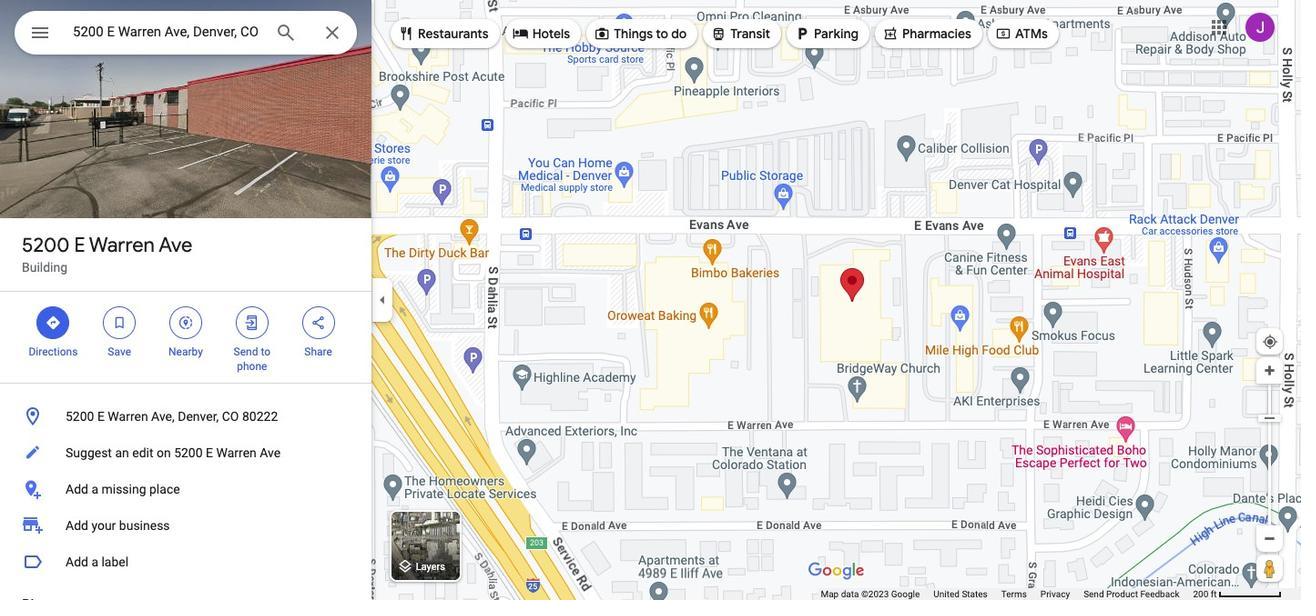 Task type: describe. For each thing, give the bounding box(es) containing it.
warren inside button
[[216, 446, 257, 461]]

denver,
[[178, 410, 219, 424]]


[[310, 313, 327, 333]]

send for send product feedback
[[1084, 590, 1104, 600]]

e for ave
[[74, 233, 85, 259]]

share
[[304, 346, 332, 359]]


[[794, 23, 810, 43]]

send for send to phone
[[234, 346, 258, 359]]

directions
[[29, 346, 78, 359]]

transit
[[731, 25, 770, 42]]

zoom out image
[[1263, 533, 1277, 546]]

show street view coverage image
[[1257, 555, 1283, 583]]

pharmacies
[[902, 25, 972, 42]]

add a missing place button
[[0, 472, 372, 508]]

5200 e warren ave main content
[[0, 0, 372, 601]]

none field inside 5200 e warren ave, denver, co 80222 field
[[73, 21, 260, 43]]

missing
[[102, 483, 146, 497]]

data
[[841, 590, 859, 600]]


[[45, 313, 61, 333]]

map data ©2023 google
[[821, 590, 920, 600]]

google maps element
[[0, 0, 1301, 601]]

200 ft
[[1193, 590, 1217, 600]]

add for add your business
[[66, 519, 88, 534]]


[[995, 23, 1012, 43]]

5200 e warren ave, denver, co 80222 button
[[0, 399, 372, 435]]


[[178, 313, 194, 333]]

add a missing place
[[66, 483, 180, 497]]


[[398, 23, 414, 43]]

add a label
[[66, 555, 129, 570]]

united states
[[934, 590, 988, 600]]

collapse side panel image
[[372, 290, 392, 311]]

your
[[91, 519, 116, 534]]

on
[[157, 446, 171, 461]]

to inside " things to do"
[[656, 25, 668, 42]]

add your business
[[66, 519, 170, 534]]

united states button
[[934, 589, 988, 601]]

e inside button
[[206, 446, 213, 461]]

 hotels
[[512, 23, 570, 43]]

feedback
[[1140, 590, 1180, 600]]

©2023
[[861, 590, 889, 600]]

send product feedback button
[[1084, 589, 1180, 601]]

ave inside "suggest an edit on 5200 e warren ave" button
[[260, 446, 281, 461]]

 search field
[[15, 11, 357, 58]]

5200 e warren ave building
[[22, 233, 192, 275]]


[[711, 23, 727, 43]]

80222
[[242, 410, 278, 424]]

ave,
[[151, 410, 175, 424]]


[[882, 23, 899, 43]]

a for missing
[[91, 483, 98, 497]]

states
[[962, 590, 988, 600]]

5200 E Warren Ave, Denver, CO 80222 field
[[15, 11, 357, 55]]

atms
[[1015, 25, 1048, 42]]

things
[[614, 25, 653, 42]]

warren for ave
[[89, 233, 155, 259]]

map
[[821, 590, 839, 600]]

 parking
[[794, 23, 859, 43]]

add your business link
[[0, 508, 372, 545]]

google account: jake watembach  
(jake.watembach@adept.ai) image
[[1246, 12, 1275, 42]]

5200 for ave,
[[66, 410, 94, 424]]


[[111, 313, 128, 333]]

send product feedback
[[1084, 590, 1180, 600]]

add for add a missing place
[[66, 483, 88, 497]]



Task type: vqa. For each thing, say whether or not it's contained in the screenshot.
⋅
no



Task type: locate. For each thing, give the bounding box(es) containing it.
ft
[[1211, 590, 1217, 600]]

ave up 
[[159, 233, 192, 259]]

a left label at the bottom of the page
[[91, 555, 98, 570]]

privacy button
[[1041, 589, 1070, 601]]

1 add from the top
[[66, 483, 88, 497]]

 transit
[[711, 23, 770, 43]]

parking
[[814, 25, 859, 42]]

google
[[891, 590, 920, 600]]

3 add from the top
[[66, 555, 88, 570]]

2 horizontal spatial e
[[206, 446, 213, 461]]

1 vertical spatial warren
[[108, 410, 148, 424]]

0 vertical spatial ave
[[159, 233, 192, 259]]

send
[[234, 346, 258, 359], [1084, 590, 1104, 600]]

1 vertical spatial add
[[66, 519, 88, 534]]

0 horizontal spatial e
[[74, 233, 85, 259]]

200
[[1193, 590, 1209, 600]]

show your location image
[[1262, 334, 1278, 351]]

2 a from the top
[[91, 555, 98, 570]]

0 vertical spatial warren
[[89, 233, 155, 259]]

send to phone
[[234, 346, 270, 373]]

footer inside google maps element
[[821, 589, 1193, 601]]

nearby
[[169, 346, 203, 359]]

5200 inside 5200 e warren ave building
[[22, 233, 70, 259]]

footer
[[821, 589, 1193, 601]]

1 a from the top
[[91, 483, 98, 497]]

suggest an edit on 5200 e warren ave button
[[0, 435, 372, 472]]

1 horizontal spatial e
[[97, 410, 105, 424]]

5200 up "suggest"
[[66, 410, 94, 424]]

send inside send to phone
[[234, 346, 258, 359]]

product
[[1106, 590, 1138, 600]]

to left do
[[656, 25, 668, 42]]

ave down 80222
[[260, 446, 281, 461]]

2 vertical spatial 5200
[[174, 446, 203, 461]]

add
[[66, 483, 88, 497], [66, 519, 88, 534], [66, 555, 88, 570]]

privacy
[[1041, 590, 1070, 600]]

warren
[[89, 233, 155, 259], [108, 410, 148, 424], [216, 446, 257, 461]]

0 horizontal spatial send
[[234, 346, 258, 359]]

 restaurants
[[398, 23, 489, 43]]

2 vertical spatial e
[[206, 446, 213, 461]]

add for add a label
[[66, 555, 88, 570]]

edit
[[132, 446, 153, 461]]

e inside 'button'
[[97, 410, 105, 424]]

add a label button
[[0, 545, 372, 581]]

5200 for ave
[[22, 233, 70, 259]]

1 vertical spatial ave
[[260, 446, 281, 461]]

5200 e warren ave, denver, co 80222
[[66, 410, 278, 424]]

5200
[[22, 233, 70, 259], [66, 410, 94, 424], [174, 446, 203, 461]]

 pharmacies
[[882, 23, 972, 43]]

warren up 
[[89, 233, 155, 259]]

1 vertical spatial e
[[97, 410, 105, 424]]


[[594, 23, 610, 43]]

a left the missing at the left bottom of page
[[91, 483, 98, 497]]

None field
[[73, 21, 260, 43]]

united
[[934, 590, 960, 600]]

warren inside 5200 e warren ave building
[[89, 233, 155, 259]]

layers
[[416, 562, 445, 574]]

do
[[671, 25, 687, 42]]

label
[[102, 555, 129, 570]]

to inside send to phone
[[261, 346, 270, 359]]

0 vertical spatial send
[[234, 346, 258, 359]]

ave inside 5200 e warren ave building
[[159, 233, 192, 259]]


[[244, 313, 260, 333]]

e inside 5200 e warren ave building
[[74, 233, 85, 259]]

1 horizontal spatial to
[[656, 25, 668, 42]]

 button
[[15, 11, 66, 58]]

 things to do
[[594, 23, 687, 43]]

zoom in image
[[1263, 364, 1277, 378]]

suggest
[[66, 446, 112, 461]]

1 vertical spatial a
[[91, 555, 98, 570]]

2 vertical spatial add
[[66, 555, 88, 570]]

2 add from the top
[[66, 519, 88, 534]]

an
[[115, 446, 129, 461]]

0 vertical spatial to
[[656, 25, 668, 42]]

0 vertical spatial 5200
[[22, 233, 70, 259]]

to
[[656, 25, 668, 42], [261, 346, 270, 359]]

200 ft button
[[1193, 590, 1282, 600]]

terms button
[[1001, 589, 1027, 601]]

restaurants
[[418, 25, 489, 42]]


[[512, 23, 529, 43]]

terms
[[1001, 590, 1027, 600]]

ave
[[159, 233, 192, 259], [260, 446, 281, 461]]

co
[[222, 410, 239, 424]]

1 horizontal spatial ave
[[260, 446, 281, 461]]

 atms
[[995, 23, 1048, 43]]

a for label
[[91, 555, 98, 570]]

a
[[91, 483, 98, 497], [91, 555, 98, 570]]

send inside send product feedback button
[[1084, 590, 1104, 600]]

1 vertical spatial 5200
[[66, 410, 94, 424]]

0 horizontal spatial ave
[[159, 233, 192, 259]]

0 vertical spatial add
[[66, 483, 88, 497]]

add left label at the bottom of the page
[[66, 555, 88, 570]]

5200 up building
[[22, 233, 70, 259]]

add left the your
[[66, 519, 88, 534]]

send up phone
[[234, 346, 258, 359]]

business
[[119, 519, 170, 534]]

5200 inside button
[[174, 446, 203, 461]]

0 vertical spatial a
[[91, 483, 98, 497]]


[[29, 20, 51, 46]]

footer containing map data ©2023 google
[[821, 589, 1193, 601]]

5200 right on
[[174, 446, 203, 461]]

0 vertical spatial e
[[74, 233, 85, 259]]

e
[[74, 233, 85, 259], [97, 410, 105, 424], [206, 446, 213, 461]]

place
[[149, 483, 180, 497]]

hotels
[[532, 25, 570, 42]]

send left product
[[1084, 590, 1104, 600]]

e for ave,
[[97, 410, 105, 424]]

building
[[22, 260, 67, 275]]

1 vertical spatial send
[[1084, 590, 1104, 600]]

warren left ave,
[[108, 410, 148, 424]]

1 vertical spatial to
[[261, 346, 270, 359]]

1 horizontal spatial send
[[1084, 590, 1104, 600]]

phone
[[237, 361, 267, 373]]

0 horizontal spatial to
[[261, 346, 270, 359]]

suggest an edit on 5200 e warren ave
[[66, 446, 281, 461]]

warren for ave,
[[108, 410, 148, 424]]

2 vertical spatial warren
[[216, 446, 257, 461]]

5200 inside 'button'
[[66, 410, 94, 424]]

to up phone
[[261, 346, 270, 359]]

warren inside 'button'
[[108, 410, 148, 424]]

add down "suggest"
[[66, 483, 88, 497]]

actions for 5200 e warren ave region
[[0, 292, 372, 383]]

warren down co
[[216, 446, 257, 461]]

save
[[108, 346, 131, 359]]



